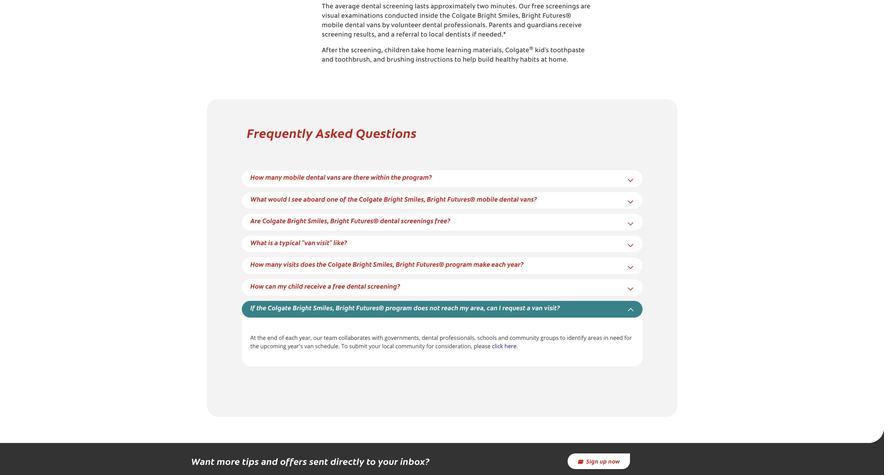 Task type: describe. For each thing, give the bounding box(es) containing it.
what for what is a typical "van visit" like?
[[250, 238, 267, 247]]

are
[[250, 217, 261, 225]]

0 horizontal spatial free
[[333, 282, 345, 291]]

0 vertical spatial community
[[510, 334, 539, 342]]

home
[[427, 48, 444, 54]]

1 vertical spatial are
[[342, 173, 352, 182]]

1 vertical spatial program
[[386, 304, 412, 312]]

parents
[[489, 23, 512, 29]]

colgate inside the average dental screening lasts approximately two minutes. our free screenings are visual examinations conducted inside the colgate bright smiles, bright futures® mobile dental vans by volunteer dental professionals. parents and guardians receive screening results, and a referral to local dentists if needed.*
[[452, 13, 476, 19]]

futures® inside the average dental screening lasts approximately two minutes. our free screenings are visual examinations conducted inside the colgate bright smiles, bright futures® mobile dental vans by volunteer dental professionals. parents and guardians receive screening results, and a referral to local dentists if needed.*
[[543, 13, 571, 19]]

1 horizontal spatial van
[[532, 304, 543, 312]]

are inside the average dental screening lasts approximately two minutes. our free screenings are visual examinations conducted inside the colgate bright smiles, bright futures® mobile dental vans by volunteer dental professionals. parents and guardians receive screening results, and a referral to local dentists if needed.*
[[581, 4, 591, 10]]

our
[[313, 334, 322, 342]]

referral
[[396, 32, 419, 38]]

local inside the average dental screening lasts approximately two minutes. our free screenings are visual examinations conducted inside the colgate bright smiles, bright futures® mobile dental vans by volunteer dental professionals. parents and guardians receive screening results, and a referral to local dentists if needed.*
[[429, 32, 444, 38]]

1 horizontal spatial my
[[460, 304, 469, 312]]

schedule.
[[315, 343, 340, 350]]

how for how can my child receive a free dental screening?
[[250, 282, 264, 291]]

build
[[478, 57, 494, 63]]

your inside "at the end of each year, our team collaborates with governments, dental professionals, schools and community groups to identify areas in need for the upcoming year's van schedule. to submit your local community for consideration, please"
[[369, 343, 381, 350]]

toothpaste
[[551, 48, 585, 54]]

see
[[292, 195, 302, 203]]

learning
[[446, 48, 472, 54]]

home.
[[549, 57, 568, 63]]

kid's
[[535, 48, 549, 54]]

smiles, inside the average dental screening lasts approximately two minutes. our free screenings are visual examinations conducted inside the colgate bright smiles, bright futures® mobile dental vans by volunteer dental professionals. parents and guardians receive screening results, and a referral to local dentists if needed.*
[[498, 13, 520, 19]]

how many mobile dental vans are there within the program? button
[[250, 173, 432, 182]]

how can my child receive a free dental screening?
[[250, 282, 400, 291]]

healthy
[[496, 57, 519, 63]]

are colgate bright smiles, bright futures® dental screenings free? button
[[250, 217, 450, 225]]

2 horizontal spatial mobile
[[477, 195, 498, 203]]

to inside the average dental screening lasts approximately two minutes. our free screenings are visual examinations conducted inside the colgate bright smiles, bright futures® mobile dental vans by volunteer dental professionals. parents and guardians receive screening results, and a referral to local dentists if needed.*
[[421, 32, 428, 38]]

tips
[[242, 455, 259, 468]]

asked
[[316, 124, 353, 141]]

minutes.
[[491, 4, 517, 10]]

lasts
[[415, 4, 429, 10]]

if
[[472, 32, 477, 38]]

not
[[430, 304, 440, 312]]

toothbrush,
[[335, 57, 372, 63]]

visual
[[322, 13, 340, 19]]

0 horizontal spatial vans
[[327, 173, 341, 182]]

dentists
[[446, 32, 471, 38]]

program?
[[402, 173, 432, 182]]

take
[[411, 48, 425, 54]]

team
[[324, 334, 337, 342]]

the right 'one'
[[348, 195, 358, 203]]

governments,
[[385, 334, 420, 342]]

identify
[[567, 334, 587, 342]]

a inside the average dental screening lasts approximately two minutes. our free screenings are visual examinations conducted inside the colgate bright smiles, bright futures® mobile dental vans by volunteer dental professionals. parents and guardians receive screening results, and a referral to local dentists if needed.*
[[391, 32, 395, 38]]

after the screening, children take home learning materials, colgate ® kid's toothpaste and toothbrush, and brushing instructions to help build healthy habits at home.
[[322, 46, 585, 63]]

colgate right if
[[268, 304, 291, 312]]

colgate down like?
[[328, 260, 351, 269]]

what is a typical "van visit" like? button
[[250, 238, 347, 247]]

free inside the average dental screening lasts approximately two minutes. our free screenings are visual examinations conducted inside the colgate bright smiles, bright futures® mobile dental vans by volunteer dental professionals. parents and guardians receive screening results, and a referral to local dentists if needed.*
[[532, 4, 544, 10]]

need
[[610, 334, 623, 342]]

results,
[[354, 32, 376, 38]]

within
[[371, 173, 390, 182]]

how for how many visits does the colgate bright smiles, bright futures® program make each year?
[[250, 260, 264, 269]]

visits
[[283, 260, 299, 269]]

one
[[327, 195, 338, 203]]

screenings inside the average dental screening lasts approximately two minutes. our free screenings are visual examinations conducted inside the colgate bright smiles, bright futures® mobile dental vans by volunteer dental professionals. parents and guardians receive screening results, and a referral to local dentists if needed.*
[[546, 4, 579, 10]]

how many mobile dental vans are there within the program?
[[250, 173, 432, 182]]

screening?
[[368, 282, 400, 291]]

inside
[[420, 13, 438, 19]]

habits
[[520, 57, 540, 63]]

dental down inside
[[422, 23, 442, 29]]

our
[[519, 4, 530, 10]]

dental down what would i see aboard one of the colgate bright smiles, bright futures® mobile dental vans? button
[[380, 217, 400, 225]]

0 horizontal spatial screening
[[322, 32, 352, 38]]

rounded corner image
[[869, 428, 884, 443]]

help
[[463, 57, 477, 63]]

colgate down the "there"
[[359, 195, 383, 203]]

areas
[[588, 334, 602, 342]]

0 horizontal spatial for
[[426, 343, 434, 350]]

at
[[541, 57, 547, 63]]

if the colgate bright smiles, bright futures® program does not reach my area, can i request a van visit?
[[250, 304, 560, 312]]

1 horizontal spatial i
[[499, 304, 501, 312]]

and right the parents
[[514, 23, 526, 29]]

like?
[[334, 238, 347, 247]]

a right is
[[274, 238, 278, 247]]

at
[[250, 334, 256, 342]]

conducted
[[385, 13, 418, 19]]

sign
[[586, 458, 599, 465]]

up
[[600, 458, 607, 465]]

dental left vans?
[[499, 195, 519, 203]]

sent
[[309, 455, 328, 468]]

colgate right are
[[262, 217, 286, 225]]

visit?
[[544, 304, 560, 312]]

1 vertical spatial your
[[378, 455, 398, 468]]

0 horizontal spatial screenings
[[401, 217, 434, 225]]

a right request
[[527, 304, 531, 312]]

two
[[477, 4, 489, 10]]

upcoming
[[260, 343, 286, 350]]

to inside "at the end of each year, our team collaborates with governments, dental professionals, schools and community groups to identify areas in need for the upcoming year's van schedule. to submit your local community for consideration, please"
[[560, 334, 566, 342]]

want
[[191, 455, 215, 468]]

professionals.
[[444, 23, 487, 29]]

vans inside the average dental screening lasts approximately two minutes. our free screenings are visual examinations conducted inside the colgate bright smiles, bright futures® mobile dental vans by volunteer dental professionals. parents and guardians receive screening results, and a referral to local dentists if needed.*
[[367, 23, 381, 29]]

and down by
[[378, 32, 390, 38]]

schools
[[477, 334, 497, 342]]

the down "visit""
[[317, 260, 327, 269]]

end
[[267, 334, 277, 342]]

0 horizontal spatial community
[[396, 343, 425, 350]]

by
[[382, 23, 390, 29]]

frequently asked questions
[[247, 124, 417, 141]]

if
[[250, 304, 255, 312]]

.
[[517, 343, 518, 350]]

how for how many mobile dental vans are there within the program?
[[250, 173, 264, 182]]

examinations
[[341, 13, 383, 19]]

year?
[[507, 260, 524, 269]]

brushing
[[387, 57, 414, 63]]

screening,
[[351, 48, 383, 54]]

0 vertical spatial can
[[265, 282, 276, 291]]

here
[[505, 343, 517, 350]]

children
[[385, 48, 410, 54]]

0 vertical spatial i
[[288, 195, 290, 203]]

free?
[[435, 217, 450, 225]]



Task type: vqa. For each thing, say whether or not it's contained in the screenshot.
areas
yes



Task type: locate. For each thing, give the bounding box(es) containing it.
the average dental screening lasts approximately two minutes. our free screenings are visual examinations conducted inside the colgate bright smiles, bright futures® mobile dental vans by volunteer dental professionals. parents and guardians receive screening results, and a referral to local dentists if needed.*
[[322, 4, 591, 38]]

what is a typical "van visit" like?
[[250, 238, 347, 247]]

1 horizontal spatial can
[[487, 304, 498, 312]]

1 vertical spatial many
[[265, 260, 282, 269]]

1 horizontal spatial mobile
[[322, 23, 343, 29]]

1 vertical spatial mobile
[[283, 173, 305, 182]]

1 horizontal spatial screenings
[[546, 4, 579, 10]]

van down year,
[[304, 343, 314, 350]]

futures®
[[543, 13, 571, 19], [448, 195, 475, 203], [351, 217, 379, 225], [416, 260, 444, 269], [356, 304, 384, 312]]

of right "end"
[[279, 334, 284, 342]]

the
[[322, 4, 334, 10]]

1 vertical spatial van
[[304, 343, 314, 350]]

0 vertical spatial vans
[[367, 23, 381, 29]]

2 how from the top
[[250, 260, 264, 269]]

for
[[624, 334, 632, 342], [426, 343, 434, 350]]

0 horizontal spatial van
[[304, 343, 314, 350]]

dental down examinations
[[345, 23, 365, 29]]

to right groups
[[560, 334, 566, 342]]

community down governments,
[[396, 343, 425, 350]]

dental inside "at the end of each year, our team collaborates with governments, dental professionals, schools and community groups to identify areas in need for the upcoming year's van schedule. to submit your local community for consideration, please"
[[422, 334, 438, 342]]

1 vertical spatial of
[[279, 334, 284, 342]]

smiles,
[[498, 13, 520, 19], [404, 195, 426, 203], [308, 217, 329, 225], [373, 260, 394, 269], [313, 304, 334, 312]]

a left referral on the left
[[391, 32, 395, 38]]

how many visits does the colgate bright smiles, bright futures® program make each year? button
[[250, 260, 524, 269]]

at the end of each year, our team collaborates with governments, dental professionals, schools and community groups to identify areas in need for the upcoming year's van schedule. to submit your local community for consideration, please
[[250, 334, 632, 350]]

community up .
[[510, 334, 539, 342]]

1 horizontal spatial local
[[429, 32, 444, 38]]

0 vertical spatial screening
[[383, 4, 413, 10]]

what would i see aboard one of the colgate bright smiles, bright futures® mobile dental vans?
[[250, 195, 537, 203]]

to right the directly
[[367, 455, 376, 468]]

dental up consideration,
[[422, 334, 438, 342]]

1 vertical spatial each
[[285, 334, 298, 342]]

screenings left free?
[[401, 217, 434, 225]]

what left would
[[250, 195, 267, 203]]

receive up toothpaste
[[559, 23, 582, 29]]

average
[[335, 4, 360, 10]]

0 vertical spatial local
[[429, 32, 444, 38]]

typical
[[280, 238, 300, 247]]

and down screening,
[[373, 57, 385, 63]]

1 vertical spatial screening
[[322, 32, 352, 38]]

1 vertical spatial what
[[250, 238, 267, 247]]

for left consideration,
[[426, 343, 434, 350]]

mobile inside the average dental screening lasts approximately two minutes. our free screenings are visual examinations conducted inside the colgate bright smiles, bright futures® mobile dental vans by volunteer dental professionals. parents and guardians receive screening results, and a referral to local dentists if needed.*
[[322, 23, 343, 29]]

consideration,
[[435, 343, 472, 350]]

colgate up professionals.
[[452, 13, 476, 19]]

year,
[[299, 334, 312, 342]]

receive inside the average dental screening lasts approximately two minutes. our free screenings are visual examinations conducted inside the colgate bright smiles, bright futures® mobile dental vans by volunteer dental professionals. parents and guardians receive screening results, and a referral to local dentists if needed.*
[[559, 23, 582, 29]]

of
[[340, 195, 346, 203], [279, 334, 284, 342]]

i left "see" in the left of the page
[[288, 195, 290, 203]]

1 horizontal spatial screening
[[383, 4, 413, 10]]

screenings
[[546, 4, 579, 10], [401, 217, 434, 225]]

child
[[288, 282, 303, 291]]

1 horizontal spatial receive
[[559, 23, 582, 29]]

does right the visits
[[301, 260, 315, 269]]

needed.*
[[478, 32, 506, 38]]

0 horizontal spatial can
[[265, 282, 276, 291]]

1 horizontal spatial vans
[[367, 23, 381, 29]]

make
[[474, 260, 490, 269]]

vans
[[367, 23, 381, 29], [327, 173, 341, 182]]

after
[[322, 48, 337, 54]]

0 horizontal spatial mobile
[[283, 173, 305, 182]]

and down after
[[322, 57, 334, 63]]

the right at
[[257, 334, 266, 342]]

groups
[[541, 334, 559, 342]]

local inside "at the end of each year, our team collaborates with governments, dental professionals, schools and community groups to identify areas in need for the upcoming year's van schedule. to submit your local community for consideration, please"
[[382, 343, 394, 350]]

van left the visit?
[[532, 304, 543, 312]]

0 horizontal spatial are
[[342, 173, 352, 182]]

1 horizontal spatial of
[[340, 195, 346, 203]]

click here .
[[492, 343, 518, 350]]

3 how from the top
[[250, 282, 264, 291]]

the down at
[[250, 343, 259, 350]]

does
[[301, 260, 315, 269], [414, 304, 428, 312]]

®
[[529, 46, 534, 51]]

program down the screening?
[[386, 304, 412, 312]]

the down approximately
[[440, 13, 450, 19]]

your
[[369, 343, 381, 350], [378, 455, 398, 468]]

and inside "at the end of each year, our team collaborates with governments, dental professionals, schools and community groups to identify areas in need for the upcoming year's van schedule. to submit your local community for consideration, please"
[[498, 334, 508, 342]]

instructions
[[416, 57, 453, 63]]

2 vertical spatial how
[[250, 282, 264, 291]]

many for visits
[[265, 260, 282, 269]]

2 what from the top
[[250, 238, 267, 247]]

0 vertical spatial free
[[532, 4, 544, 10]]

inbox?
[[400, 455, 430, 468]]

1 horizontal spatial for
[[624, 334, 632, 342]]

0 horizontal spatial receive
[[305, 282, 326, 291]]

1 horizontal spatial program
[[446, 260, 472, 269]]

0 horizontal spatial of
[[279, 334, 284, 342]]

0 vertical spatial does
[[301, 260, 315, 269]]

smiles, down program?
[[404, 195, 426, 203]]

0 vertical spatial your
[[369, 343, 381, 350]]

0 vertical spatial van
[[532, 304, 543, 312]]

0 vertical spatial of
[[340, 195, 346, 203]]

1 many from the top
[[265, 173, 282, 182]]

0 vertical spatial are
[[581, 4, 591, 10]]

of right 'one'
[[340, 195, 346, 203]]

the inside the average dental screening lasts approximately two minutes. our free screenings are visual examinations conducted inside the colgate bright smiles, bright futures® mobile dental vans by volunteer dental professionals. parents and guardians receive screening results, and a referral to local dentists if needed.*
[[440, 13, 450, 19]]

smiles, down minutes.
[[498, 13, 520, 19]]

1 vertical spatial receive
[[305, 282, 326, 291]]

professionals,
[[440, 334, 476, 342]]

of inside "at the end of each year, our team collaborates with governments, dental professionals, schools and community groups to identify areas in need for the upcoming year's van schedule. to submit your local community for consideration, please"
[[279, 334, 284, 342]]

how many visits does the colgate bright smiles, bright futures® program make each year?
[[250, 260, 524, 269]]

0 vertical spatial my
[[278, 282, 287, 291]]

1 vertical spatial can
[[487, 304, 498, 312]]

van
[[532, 304, 543, 312], [304, 343, 314, 350]]

to
[[341, 343, 348, 350]]

to down learning
[[455, 57, 461, 63]]

0 vertical spatial screenings
[[546, 4, 579, 10]]

0 vertical spatial program
[[446, 260, 472, 269]]

smiles, down aboard
[[308, 217, 329, 225]]

what for what would i see aboard one of the colgate bright smiles, bright futures® mobile dental vans?
[[250, 195, 267, 203]]

0 vertical spatial for
[[624, 334, 632, 342]]

1 vertical spatial how
[[250, 260, 264, 269]]

your left inbox?
[[378, 455, 398, 468]]

can left child
[[265, 282, 276, 291]]

0 vertical spatial how
[[250, 173, 264, 182]]

and up click here link
[[498, 334, 508, 342]]

dental up aboard
[[306, 173, 326, 182]]

local down with
[[382, 343, 394, 350]]

1 vertical spatial i
[[499, 304, 501, 312]]

sign up now
[[586, 458, 620, 465]]

1 horizontal spatial each
[[492, 260, 506, 269]]

each
[[492, 260, 506, 269], [285, 334, 298, 342]]

are colgate bright smiles, bright futures® dental screenings free?
[[250, 217, 450, 225]]

i
[[288, 195, 290, 203], [499, 304, 501, 312]]

0 vertical spatial many
[[265, 173, 282, 182]]

there
[[353, 173, 369, 182]]

many up would
[[265, 173, 282, 182]]

dental up examinations
[[361, 4, 381, 10]]

1 vertical spatial vans
[[327, 173, 341, 182]]

each inside "at the end of each year, our team collaborates with governments, dental professionals, schools and community groups to identify areas in need for the upcoming year's van schedule. to submit your local community for consideration, please"
[[285, 334, 298, 342]]

and right "tips"
[[261, 455, 278, 468]]

1 vertical spatial my
[[460, 304, 469, 312]]

what left is
[[250, 238, 267, 247]]

how
[[250, 173, 264, 182], [250, 260, 264, 269], [250, 282, 264, 291]]

0 vertical spatial each
[[492, 260, 506, 269]]

1 vertical spatial does
[[414, 304, 428, 312]]

0 horizontal spatial my
[[278, 282, 287, 291]]

2 vertical spatial mobile
[[477, 195, 498, 203]]

area,
[[470, 304, 485, 312]]

now
[[609, 458, 620, 465]]

i left request
[[499, 304, 501, 312]]

what would i see aboard one of the colgate bright smiles, bright futures® mobile dental vans? button
[[250, 195, 537, 203]]

1 horizontal spatial does
[[414, 304, 428, 312]]

1 horizontal spatial are
[[581, 4, 591, 10]]

the inside after the screening, children take home learning materials, colgate ® kid's toothpaste and toothbrush, and brushing instructions to help build healthy habits at home.
[[339, 48, 349, 54]]

0 horizontal spatial program
[[386, 304, 412, 312]]

materials,
[[473, 48, 504, 54]]

1 how from the top
[[250, 173, 264, 182]]

mobile
[[322, 23, 343, 29], [283, 173, 305, 182], [477, 195, 498, 203]]

for right need on the right of the page
[[624, 334, 632, 342]]

2 many from the top
[[265, 260, 282, 269]]

dental
[[361, 4, 381, 10], [345, 23, 365, 29], [422, 23, 442, 29], [306, 173, 326, 182], [499, 195, 519, 203], [380, 217, 400, 225], [347, 282, 366, 291], [422, 334, 438, 342]]

collaborates
[[339, 334, 371, 342]]

1 vertical spatial for
[[426, 343, 434, 350]]

1 vertical spatial free
[[333, 282, 345, 291]]

colgate up healthy
[[505, 48, 529, 54]]

1 horizontal spatial community
[[510, 334, 539, 342]]

screening up after
[[322, 32, 352, 38]]

a right child
[[328, 282, 331, 291]]

smiles, up the screening?
[[373, 260, 394, 269]]

each left the year?
[[492, 260, 506, 269]]

1 vertical spatial local
[[382, 343, 394, 350]]

to inside after the screening, children take home learning materials, colgate ® kid's toothpaste and toothbrush, and brushing instructions to help build healthy habits at home.
[[455, 57, 461, 63]]

questions
[[356, 124, 417, 141]]

are
[[581, 4, 591, 10], [342, 173, 352, 182]]

many left the visits
[[265, 260, 282, 269]]

0 horizontal spatial i
[[288, 195, 290, 203]]

1 what from the top
[[250, 195, 267, 203]]

sign up now link
[[568, 454, 630, 469]]

screenings up guardians
[[546, 4, 579, 10]]

the up toothbrush,
[[339, 48, 349, 54]]

screening
[[383, 4, 413, 10], [322, 32, 352, 38]]

local up home
[[429, 32, 444, 38]]

your down with
[[369, 343, 381, 350]]

visit"
[[317, 238, 332, 247]]

program
[[446, 260, 472, 269], [386, 304, 412, 312]]

smiles, down how can my child receive a free dental screening?
[[313, 304, 334, 312]]

"van
[[302, 238, 315, 247]]

a
[[391, 32, 395, 38], [274, 238, 278, 247], [328, 282, 331, 291], [527, 304, 531, 312]]

receive right child
[[305, 282, 326, 291]]

each up year's
[[285, 334, 298, 342]]

free
[[532, 4, 544, 10], [333, 282, 345, 291]]

vans?
[[520, 195, 537, 203]]

vans left by
[[367, 23, 381, 29]]

0 horizontal spatial local
[[382, 343, 394, 350]]

1 horizontal spatial free
[[532, 4, 544, 10]]

dental left the screening?
[[347, 282, 366, 291]]

0 vertical spatial mobile
[[322, 23, 343, 29]]

1 vertical spatial community
[[396, 343, 425, 350]]

the right "within"
[[391, 173, 401, 182]]

offers
[[280, 455, 307, 468]]

aboard
[[303, 195, 325, 203]]

vans up 'one'
[[327, 173, 341, 182]]

the right if
[[257, 304, 266, 312]]

colgate inside after the screening, children take home learning materials, colgate ® kid's toothpaste and toothbrush, and brushing instructions to help build healthy habits at home.
[[505, 48, 529, 54]]

click
[[492, 343, 503, 350]]

reach
[[442, 304, 458, 312]]

can right the area,
[[487, 304, 498, 312]]

want more tips and offers sent directly to your inbox?
[[191, 455, 430, 468]]

my left child
[[278, 282, 287, 291]]

click here link
[[492, 343, 517, 350]]

0 horizontal spatial does
[[301, 260, 315, 269]]

frequently
[[247, 124, 313, 141]]

many for mobile
[[265, 173, 282, 182]]

to right referral on the left
[[421, 32, 428, 38]]

0 vertical spatial what
[[250, 195, 267, 203]]

request
[[503, 304, 526, 312]]

approximately
[[431, 4, 476, 10]]

my left the area,
[[460, 304, 469, 312]]

directly
[[330, 455, 364, 468]]

screening up conducted
[[383, 4, 413, 10]]

program left make
[[446, 260, 472, 269]]

what
[[250, 195, 267, 203], [250, 238, 267, 247]]

van inside "at the end of each year, our team collaborates with governments, dental professionals, schools and community groups to identify areas in need for the upcoming year's van schedule. to submit your local community for consideration, please"
[[304, 343, 314, 350]]

0 vertical spatial receive
[[559, 23, 582, 29]]

0 horizontal spatial each
[[285, 334, 298, 342]]

does left not
[[414, 304, 428, 312]]

would
[[268, 195, 287, 203]]

1 vertical spatial screenings
[[401, 217, 434, 225]]



